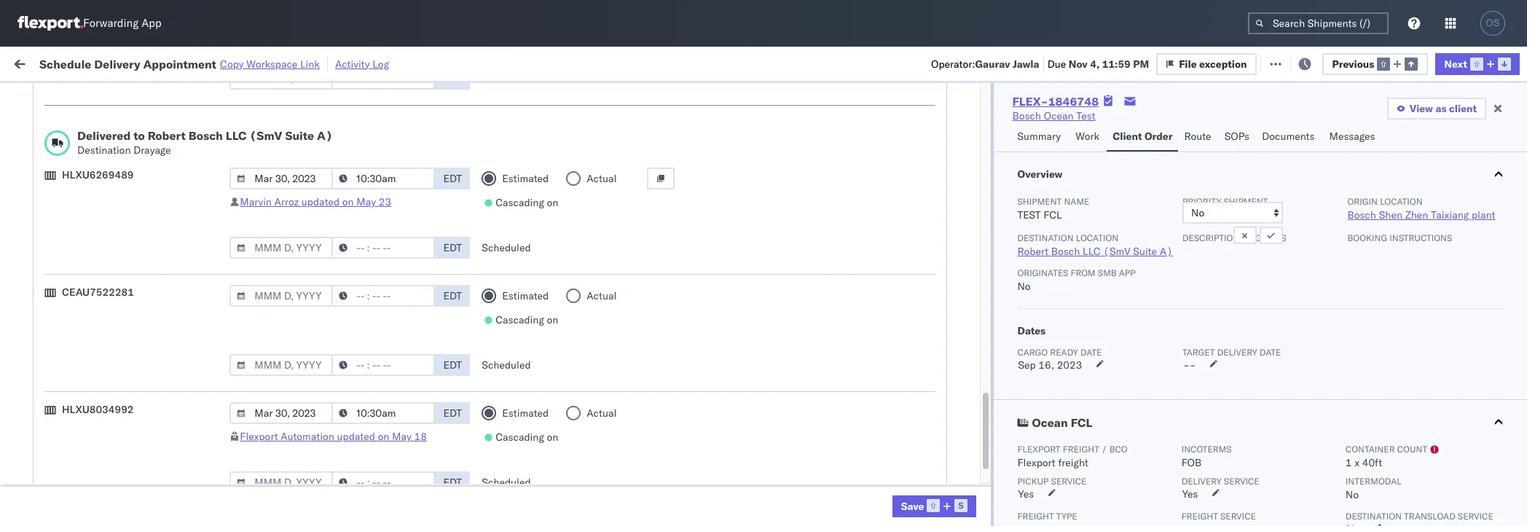 Task type: describe. For each thing, give the bounding box(es) containing it.
count
[[1397, 444, 1428, 455]]

0 horizontal spatial file exception
[[1179, 57, 1247, 70]]

flex-1846748 for 5th schedule pickup from los angeles, ca 'button' from the bottom
[[923, 175, 999, 188]]

3 test123456 from the top
[[1144, 303, 1206, 317]]

copy workspace link button
[[220, 57, 320, 70]]

angeles, for "schedule pickup from los angeles, ca" link corresponding to maeu9736123
[[156, 463, 196, 476]]

omkar for abcdefg78456546
[[1355, 400, 1385, 413]]

origin location bosch shen zhen taixiang plant
[[1348, 196, 1495, 222]]

hlxu8034992 up confirm delivery link
[[62, 403, 134, 416]]

0 horizontal spatial no
[[345, 90, 357, 101]]

2 mmm d, yyyy text field from the top
[[230, 168, 333, 189]]

1 horizontal spatial file exception
[[1278, 56, 1346, 70]]

appointment for 11:59 pm pst, dec 13, 2022
[[119, 367, 179, 380]]

abcdefg78456546 for schedule pickup from los angeles, ca
[[1144, 336, 1242, 349]]

integration
[[732, 496, 782, 509]]

2 cascading from the top
[[496, 313, 544, 326]]

pickup down confirm delivery button
[[79, 463, 111, 476]]

ca for "schedule pickup from los angeles, ca" link related to test123456
[[199, 207, 213, 220]]

activity
[[335, 57, 370, 70]]

0 horizontal spatial app
[[141, 16, 161, 30]]

previous button
[[1322, 53, 1428, 75]]

4, for "schedule pickup from los angeles, ca" link related to test123456
[[365, 207, 375, 220]]

flex-1846748 for first the upload customs clearance documents button from the bottom
[[923, 303, 999, 317]]

a) for delivered to robert bosch llc (smv suite a)
[[317, 128, 333, 143]]

dec for schedule delivery appointment
[[343, 368, 362, 381]]

schedule for 3rd schedule pickup from los angeles, ca 'button' from the top of the page
[[34, 271, 77, 284]]

2 estimated from the top
[[502, 289, 549, 302]]

lhuu7894563, uetu5238478 for schedule delivery appointment
[[1035, 367, 1184, 380]]

sops
[[1225, 130, 1250, 143]]

origin inside origin location bosch shen zhen taixiang plant
[[1348, 196, 1378, 207]]

flexport. image
[[17, 16, 83, 31]]

message (0)
[[196, 56, 256, 70]]

2 horizontal spatial service
[[1458, 511, 1494, 522]]

import work button
[[118, 47, 191, 79]]

3 resize handle column header from the left
[[488, 113, 506, 526]]

1889466 for confirm pickup from los angeles, ca
[[955, 400, 999, 413]]

pickup down delivered
[[79, 175, 111, 188]]

-- : -- -- text field for third mmm d, yyyy text field
[[332, 237, 435, 259]]

next button
[[1436, 53, 1520, 75]]

0 vertical spatial freight
[[1063, 444, 1099, 455]]

11:59 pm pst, dec 13, 2022 for schedule delivery appointment
[[269, 368, 408, 381]]

delivered
[[77, 128, 131, 143]]

5 resize handle column header from the left
[[707, 113, 724, 526]]

app inside originates from smb app no
[[1119, 267, 1136, 278]]

delivery up ready
[[94, 56, 140, 71]]

24,
[[359, 432, 375, 445]]

order
[[1145, 130, 1173, 143]]

1 customs from the top
[[69, 142, 110, 156]]

(0)
[[237, 56, 256, 70]]

to
[[133, 128, 145, 143]]

flex-1846748 for schedule pickup from los angeles, ca 'button' related to test123456
[[923, 207, 999, 220]]

schedule for schedule delivery appointment 'button' associated with 11:59 pm pdt, nov 4, 2022
[[34, 239, 77, 252]]

robert bosch llc (smv suite a) link
[[1018, 245, 1173, 258]]

4:00 pm pst, dec 23, 2022
[[269, 400, 402, 413]]

1 schedule pickup from los angeles, ca link from the top
[[34, 174, 213, 188]]

clearance for upload customs clearance documents link for 2nd the upload customs clearance documents button from the bottom
[[113, 142, 160, 156]]

container for container count
[[1346, 444, 1395, 455]]

target
[[1183, 347, 1215, 358]]

delivery
[[1217, 347, 1257, 358]]

intermodal
[[1346, 476, 1402, 487]]

flex-1893174
[[923, 464, 999, 477]]

name
[[1064, 196, 1090, 207]]

ocean fcl button
[[994, 400, 1527, 444]]

am for pdt,
[[300, 143, 316, 156]]

4 hlxu6269489, from the top
[[1112, 271, 1187, 284]]

2022 for third "schedule pickup from los angeles, ca" link from the bottom
[[377, 271, 402, 285]]

bco
[[1109, 444, 1128, 455]]

11:59 for 3rd schedule pickup from los angeles, ca 'button' from the top of the page
[[269, 271, 297, 285]]

1 upload customs clearance documents button from the top
[[34, 142, 215, 158]]

os button
[[1476, 7, 1510, 40]]

ca for 5th "schedule pickup from los angeles, ca" link from the bottom of the page
[[199, 175, 213, 188]]

workspace
[[246, 57, 297, 70]]

pm down the automation
[[300, 464, 316, 477]]

appointment for 11:59 pm pdt, nov 4, 2022
[[119, 239, 179, 252]]

ocean inside button
[[1032, 415, 1068, 430]]

2 mmm d, yyyy text field from the top
[[230, 354, 333, 376]]

1893174
[[955, 464, 999, 477]]

pst, for 'confirm pickup from los angeles, ca' button
[[312, 400, 334, 413]]

1 scheduled from the top
[[482, 72, 531, 85]]

integration test account - karl lagerfeld
[[732, 496, 921, 509]]

import work
[[124, 56, 185, 70]]

3 schedule pickup from los angeles, ca button from the top
[[34, 270, 213, 286]]

pm up 4:00 pm pst, dec 23, 2022
[[300, 368, 316, 381]]

gaurav for caiu7969337
[[1355, 143, 1388, 156]]

workitem
[[16, 117, 54, 128]]

nov for 5th "schedule pickup from los angeles, ca" link from the bottom of the page
[[344, 175, 363, 188]]

1 schedule pickup from los angeles, ca from the top
[[34, 175, 213, 188]]

robert for destination
[[1018, 245, 1049, 258]]

fcl for 11:59 pm pst, dec 13, 2022 schedule delivery appointment link
[[545, 368, 564, 381]]

container for container numbers
[[1035, 117, 1074, 128]]

11:59 for 11:59 pm pst, dec 13, 2022 schedule delivery appointment 'button'
[[269, 368, 297, 381]]

3 ceau7522281, hlxu6269489, hlxu8034992 from the top
[[1035, 239, 1261, 252]]

originates from smb app no
[[1018, 267, 1136, 293]]

pst, down 11:00 pm pst, nov 8, 2022
[[318, 336, 340, 349]]

schedule for 5th schedule pickup from los angeles, ca 'button' from the bottom
[[34, 175, 77, 188]]

4 mmm d, yyyy text field from the top
[[230, 471, 333, 493]]

4 resize handle column header from the left
[[597, 113, 615, 526]]

sep
[[1018, 358, 1036, 372]]

8 resize handle column header from the left
[[1120, 113, 1137, 526]]

angeles, for "schedule pickup from los angeles, ca" link associated with abcdefg78456546
[[156, 335, 196, 348]]

status ready for work, blocked, in progress
[[80, 90, 265, 101]]

save
[[901, 500, 924, 513]]

due
[[1048, 57, 1066, 70]]

progress
[[228, 90, 265, 101]]

pickup up freight type
[[1018, 476, 1049, 487]]

uetu5238478 for confirm pickup from los angeles, ca
[[1113, 399, 1184, 412]]

bosch inside destination location robert bosch llc (smv suite a)
[[1051, 245, 1080, 258]]

schedule pickup from los angeles, ca button for maeu9736123
[[34, 462, 213, 478]]

batch action
[[1445, 56, 1508, 70]]

fcl for the confirm pickup from los angeles, ca link
[[545, 400, 564, 413]]

cascading on for flexport automation updated on may 18
[[496, 431, 558, 444]]

arroz
[[274, 195, 299, 208]]

am for pst,
[[293, 432, 310, 445]]

work
[[42, 53, 79, 73]]

0 vertical spatial appointment
[[143, 56, 216, 71]]

ocean fcl inside button
[[1032, 415, 1092, 430]]

ocean fcl for third "schedule pickup from los angeles, ca" link from the bottom
[[513, 271, 564, 285]]

work inside button
[[1076, 130, 1100, 143]]

2 customs from the top
[[69, 303, 110, 316]]

1 mmm d, yyyy text field from the top
[[230, 285, 333, 307]]

pm down marvin arroz updated on may 23 'button'
[[300, 239, 316, 252]]

container count
[[1346, 444, 1428, 455]]

shen
[[1379, 208, 1403, 222]]

priority
[[1183, 196, 1221, 207]]

3 schedule pickup from los angeles, ca from the top
[[34, 271, 213, 284]]

flex-1889466 for schedule delivery appointment
[[923, 368, 999, 381]]

lhuu7894563, for schedule delivery appointment
[[1035, 367, 1110, 380]]

shipment
[[1224, 196, 1268, 207]]

3 mmm d, yyyy text field from the top
[[230, 237, 333, 259]]

msdu7304509
[[1035, 463, 1109, 477]]

1889466 for schedule delivery appointment
[[955, 368, 999, 381]]

2 vertical spatial flexport
[[1018, 456, 1056, 469]]

1 schedule pickup from los angeles, ca button from the top
[[34, 174, 213, 190]]

pickup service
[[1018, 476, 1087, 487]]

abcdefg78456546 for confirm pickup from los angeles, ca
[[1144, 400, 1242, 413]]

schedule delivery appointment for 11:59 pm pst, dec 13, 2022
[[34, 367, 179, 380]]

ceau7522281, for 5th "schedule pickup from los angeles, ca" link from the bottom of the page
[[1035, 175, 1110, 188]]

in
[[218, 90, 226, 101]]

13, for schedule delivery appointment
[[364, 368, 380, 381]]

pickup down ceau7522281
[[79, 335, 111, 348]]

nov for "schedule pickup from los angeles, ca" link related to test123456
[[344, 207, 363, 220]]

shipment name test fcl
[[1018, 196, 1090, 222]]

summary
[[1018, 130, 1061, 143]]

ready
[[1050, 347, 1078, 358]]

pm up 'mbl/mawb'
[[1133, 57, 1149, 70]]

freight for freight type
[[1018, 511, 1054, 522]]

pdt, for "schedule pickup from los angeles, ca" link related to test123456
[[318, 207, 341, 220]]

pdt
[[443, 72, 462, 85]]

for
[[140, 90, 152, 101]]

pickup up ceau7522281
[[79, 271, 111, 284]]

schedule delivery appointment button for 11:59 pm pst, dec 13, 2022
[[34, 366, 179, 382]]

bosch inside origin location bosch shen zhen taixiang plant
[[1348, 208, 1376, 222]]

1 x 40ft
[[1346, 456, 1382, 469]]

delivery service
[[1182, 476, 1260, 487]]

by:
[[53, 89, 67, 102]]

forwarding app link
[[17, 16, 161, 31]]

from for third "schedule pickup from los angeles, ca" link from the bottom
[[113, 271, 135, 284]]

sops button
[[1219, 123, 1256, 152]]

jan
[[343, 464, 359, 477]]

205
[[336, 56, 355, 70]]

2 upload customs clearance documents button from the top
[[34, 302, 215, 318]]

nov right due
[[1069, 57, 1088, 70]]

confirm delivery button
[[34, 430, 111, 446]]

intermodal no
[[1346, 476, 1402, 501]]

uetu5238478 for schedule pickup from los angeles, ca
[[1113, 335, 1184, 348]]

-- : -- -- text field for 2nd mmm d, yyyy text box from the bottom
[[332, 402, 435, 424]]

destination for robert
[[1018, 232, 1074, 243]]

numbers for mbl/mawb numbers
[[1197, 117, 1233, 128]]

snoozed
[[305, 90, 339, 101]]

2022 for "schedule pickup from los angeles, ca" link related to test123456
[[377, 207, 402, 220]]

12:00 am pdt, aug 19, 2022
[[269, 143, 410, 156]]

205 on track
[[336, 56, 395, 70]]

5 hlxu6269489, from the top
[[1112, 303, 1187, 316]]

forwarding
[[83, 16, 139, 30]]

1 vertical spatial origin
[[1455, 496, 1483, 509]]

2022 right '19,'
[[385, 143, 410, 156]]

upload customs clearance documents for upload customs clearance documents link related to first the upload customs clearance documents button from the bottom
[[34, 303, 215, 316]]

13, for schedule pickup from los angeles, ca
[[364, 336, 380, 349]]

omkar for test123456
[[1355, 207, 1385, 220]]

delivery down the fob
[[1182, 476, 1222, 487]]

test
[[1018, 208, 1041, 222]]

work inside button
[[159, 56, 185, 70]]

operator
[[1355, 117, 1390, 128]]

lhuu7894563, uetu5238478 for confirm pickup from los angeles, ca
[[1035, 399, 1184, 412]]

11:00 pm pst, nov 8, 2022
[[269, 303, 402, 317]]

1 horizontal spatial exception
[[1298, 56, 1346, 70]]

schedule for schedule pickup from los angeles, ca 'button' related to test123456
[[34, 207, 77, 220]]

ocean fcl for 5th "schedule pickup from los angeles, ca" link from the bottom of the page
[[513, 175, 564, 188]]

service for pickup service
[[1051, 476, 1087, 487]]

flex-1889466 for confirm delivery
[[923, 432, 999, 445]]

view
[[1410, 102, 1433, 115]]

-- : -- -- text field for third mmm d, yyyy text box from the bottom of the page
[[332, 354, 435, 376]]

flexport automation updated on may 18
[[240, 430, 427, 443]]

log
[[373, 57, 389, 70]]

route
[[1184, 130, 1211, 143]]

pdt, left aug
[[319, 143, 342, 156]]

0 horizontal spatial 2023
[[380, 464, 405, 477]]

jawla for ceau7522281, hlxu6269489, hlxu8034992
[[1390, 239, 1415, 252]]

instructions
[[1390, 232, 1452, 243]]

target delivery date
[[1183, 347, 1281, 358]]

confirm for confirm delivery
[[34, 431, 71, 444]]

flexport for flexport automation updated on may 18
[[240, 430, 278, 443]]

3 schedule pickup from los angeles, ca link from the top
[[34, 270, 213, 285]]

cargo ready date
[[1018, 347, 1102, 358]]

as
[[1436, 102, 1447, 115]]

incoterms
[[1182, 444, 1232, 455]]

1 vertical spatial freight
[[1058, 456, 1089, 469]]

caiu7969337
[[1035, 143, 1103, 156]]

pm up 11:00 pm pst, nov 8, 2022
[[300, 271, 316, 285]]

lhuu7894563, uetu5238478 for confirm delivery
[[1035, 431, 1184, 444]]

-- : -- -- text field for fourth mmm d, yyyy text box from the top
[[332, 471, 435, 493]]

omkar savant for abcdefg78456546
[[1355, 400, 1420, 413]]

batch action button
[[1422, 52, 1518, 74]]

no inside intermodal no
[[1346, 488, 1359, 501]]

--
[[1183, 358, 1196, 372]]

freight type
[[1018, 511, 1077, 522]]

x
[[1355, 456, 1360, 469]]

schedule pickup from los angeles, ca link for maeu9736123
[[34, 462, 213, 477]]

confirm pickup from los angeles, ca button
[[34, 398, 207, 414]]

cargo
[[1018, 347, 1048, 358]]

upload customs clearance documents link for first the upload customs clearance documents button from the bottom
[[34, 302, 215, 317]]

ca for "schedule pickup from los angeles, ca" link associated with abcdefg78456546
[[199, 335, 213, 348]]

pm down 11:00 pm pst, nov 8, 2022
[[300, 336, 316, 349]]

1 mmm d, yyyy text field from the top
[[230, 68, 333, 90]]

2130387
[[955, 496, 999, 509]]

filtered
[[15, 89, 50, 102]]

booking
[[1348, 232, 1387, 243]]

nov down marvin arroz updated on may 23
[[344, 239, 363, 252]]

2022 up 4:00 pm pst, dec 23, 2022
[[383, 368, 408, 381]]

of
[[1242, 232, 1253, 243]]

schedule delivery appointment for 11:59 pm pdt, nov 4, 2022
[[34, 239, 179, 252]]

1 horizontal spatial file
[[1278, 56, 1296, 70]]

bosch inside delivered to robert bosch llc (smv suite a) destination drayage
[[189, 128, 223, 143]]

6:00 am pst, dec 24, 2022
[[269, 432, 403, 445]]

from for "schedule pickup from los angeles, ca" link corresponding to maeu9736123
[[113, 463, 135, 476]]

pdt, for third "schedule pickup from los angeles, ca" link from the bottom
[[318, 271, 341, 285]]

los for 5th schedule pickup from los angeles, ca 'button' from the bottom
[[137, 175, 154, 188]]

filtered by:
[[15, 89, 67, 102]]

pm up marvin arroz updated on may 23
[[300, 175, 316, 188]]

pm right 4:00
[[293, 400, 309, 413]]



Task type: locate. For each thing, give the bounding box(es) containing it.
11:59 up 4:00
[[269, 368, 297, 381]]

0 vertical spatial location
[[1380, 196, 1423, 207]]

1 horizontal spatial 2023
[[1057, 358, 1082, 372]]

1 test123456 from the top
[[1144, 207, 1206, 220]]

pickup
[[79, 175, 111, 188], [79, 207, 111, 220], [79, 271, 111, 284], [79, 335, 111, 348], [73, 399, 105, 412], [79, 463, 111, 476], [1018, 476, 1049, 487]]

0 vertical spatial origin
[[1348, 196, 1378, 207]]

my
[[15, 53, 38, 73]]

flex-1893174 button
[[900, 460, 1002, 481], [900, 460, 1002, 481]]

1 vertical spatial am
[[293, 432, 310, 445]]

0 horizontal spatial file
[[1179, 57, 1197, 70]]

(smv inside destination location robert bosch llc (smv suite a)
[[1103, 245, 1131, 258]]

1 vertical spatial a)
[[1160, 245, 1173, 258]]

suite inside destination location robert bosch llc (smv suite a)
[[1133, 245, 1157, 258]]

cascading for marvin arroz updated on may 23
[[496, 196, 544, 209]]

gaurav
[[975, 57, 1010, 70], [1355, 143, 1388, 156], [1355, 239, 1388, 252]]

pdt, down marvin arroz updated on may 23 'button'
[[318, 239, 341, 252]]

fcl inside ocean fcl button
[[1071, 415, 1092, 430]]

a)
[[317, 128, 333, 143], [1160, 245, 1173, 258]]

0 vertical spatial cascading on
[[496, 196, 558, 209]]

1 cascading on from the top
[[496, 196, 558, 209]]

3 11:59 pm pdt, nov 4, 2022 from the top
[[269, 239, 402, 252]]

test
[[1076, 109, 1096, 122], [686, 175, 706, 188], [686, 271, 706, 285], [796, 271, 815, 285], [785, 496, 804, 509], [1433, 496, 1453, 509]]

1 actual from the top
[[587, 172, 617, 185]]

2 vertical spatial estimated
[[502, 407, 549, 420]]

uetu5238478 for schedule delivery appointment
[[1113, 367, 1184, 380]]

1 vertical spatial flexport
[[1018, 444, 1061, 455]]

confirm inside button
[[34, 399, 71, 412]]

service up service
[[1224, 476, 1260, 487]]

5 schedule pickup from los angeles, ca from the top
[[34, 463, 213, 476]]

numbers inside "container numbers" button
[[1076, 117, 1112, 128]]

1 vertical spatial robert
[[1018, 245, 1049, 258]]

2 vertical spatial destination
[[1346, 511, 1402, 522]]

from up confirm delivery link
[[107, 399, 129, 412]]

schedule delivery appointment button up ceau7522281
[[34, 238, 179, 254]]

1 vertical spatial suite
[[1133, 245, 1157, 258]]

1 estimated from the top
[[502, 172, 549, 185]]

pst, for confirm delivery button
[[313, 432, 335, 445]]

11:59 pm pst, dec 13, 2022 for schedule pickup from los angeles, ca
[[269, 336, 408, 349]]

risk
[[302, 56, 319, 70]]

0 vertical spatial 13,
[[364, 336, 380, 349]]

2 13, from the top
[[364, 368, 380, 381]]

2022 down 11:00 pm pst, nov 8, 2022
[[383, 336, 408, 349]]

2022 for upload customs clearance documents link related to first the upload customs clearance documents button from the bottom
[[376, 303, 402, 317]]

2 -- : -- -- text field from the top
[[332, 168, 435, 189]]

gaurav down shen at the top right of page
[[1355, 239, 1388, 252]]

ca for the confirm pickup from los angeles, ca link
[[193, 399, 207, 412]]

1 clearance from the top
[[113, 142, 160, 156]]

3 mmm d, yyyy text field from the top
[[230, 402, 333, 424]]

view as client button
[[1387, 98, 1486, 119]]

flex-1846748 link
[[1012, 94, 1099, 109]]

2022 right 23,
[[376, 400, 402, 413]]

service up gvcu5265864
[[1051, 476, 1087, 487]]

1 vertical spatial estimated
[[502, 289, 549, 302]]

2 ceau7522281, hlxu6269489, hlxu8034992 from the top
[[1035, 207, 1261, 220]]

flex-1889466 for schedule pickup from los angeles, ca
[[923, 336, 999, 349]]

save button
[[892, 495, 977, 517]]

lhuu7894563, up the msdu7304509
[[1035, 431, 1110, 444]]

1 vertical spatial omkar
[[1355, 400, 1385, 413]]

1 horizontal spatial robert
[[1018, 245, 1049, 258]]

actions
[[1466, 117, 1496, 128]]

work right import
[[159, 56, 185, 70]]

from down drayage
[[113, 175, 135, 188]]

ca for "schedule pickup from los angeles, ca" link corresponding to maeu9736123
[[199, 463, 213, 476]]

3 -- : -- -- text field from the top
[[332, 237, 435, 259]]

1 vertical spatial confirm
[[34, 431, 71, 444]]

2 vertical spatial mmm d, yyyy text field
[[230, 237, 333, 259]]

taixiang
[[1431, 208, 1469, 222]]

4, for 5th "schedule pickup from los angeles, ca" link from the bottom of the page
[[365, 175, 375, 188]]

1 vertical spatial jawla
[[1390, 143, 1415, 156]]

lagerfeld
[[878, 496, 921, 509]]

location for llc
[[1076, 232, 1119, 243]]

lhuu7894563, down ready
[[1035, 367, 1110, 380]]

2 freight from the left
[[1182, 511, 1218, 522]]

exception down search shipments (/) text field
[[1298, 56, 1346, 70]]

from inside button
[[107, 399, 129, 412]]

hlxu6269489, up the smb
[[1112, 239, 1187, 252]]

4 edt from the top
[[443, 358, 462, 372]]

upload customs clearance documents down the workitem "button"
[[34, 142, 215, 156]]

2022 for "schedule pickup from los angeles, ca" link associated with abcdefg78456546
[[383, 336, 408, 349]]

1 ceau7522281, hlxu6269489, hlxu8034992 from the top
[[1035, 175, 1261, 188]]

no down originates on the bottom
[[1018, 280, 1031, 293]]

robert inside delivered to robert bosch llc (smv suite a) destination drayage
[[148, 128, 186, 143]]

(smv for destination location
[[1103, 245, 1131, 258]]

-- : -- -- text field
[[332, 68, 435, 90], [332, 168, 435, 189], [332, 237, 435, 259], [332, 285, 435, 307], [332, 354, 435, 376], [332, 402, 435, 424], [332, 471, 435, 493]]

(smv up 12:00 on the left of page
[[250, 128, 282, 143]]

los inside button
[[131, 399, 148, 412]]

11:59 pm pdt, nov 4, 2022 down marvin arroz updated on may 23
[[269, 239, 402, 252]]

pdt, right arroz
[[318, 207, 341, 220]]

hlxu8034992 down description of goods
[[1189, 271, 1261, 284]]

schedule pickup from los angeles, ca
[[34, 175, 213, 188], [34, 207, 213, 220], [34, 271, 213, 284], [34, 335, 213, 348], [34, 463, 213, 476]]

1 horizontal spatial date
[[1260, 347, 1281, 358]]

appointment
[[143, 56, 216, 71], [119, 239, 179, 252], [119, 367, 179, 380]]

1 schedule delivery appointment button from the top
[[34, 238, 179, 254]]

date right delivery
[[1260, 347, 1281, 358]]

file up mbl/mawb numbers
[[1179, 57, 1197, 70]]

freight service
[[1182, 511, 1256, 522]]

pst, left jan
[[318, 464, 340, 477]]

edt for -- : -- -- text box for third mmm d, yyyy text box from the bottom of the page
[[443, 358, 462, 372]]

updated for arroz
[[301, 195, 340, 208]]

8,
[[364, 303, 374, 317]]

customs down ceau7522281
[[69, 303, 110, 316]]

service
[[1220, 511, 1256, 522]]

schedule pickup from los angeles, ca down hlxu6269489
[[34, 207, 213, 220]]

0 vertical spatial mmm d, yyyy text field
[[230, 68, 333, 90]]

2 schedule delivery appointment button from the top
[[34, 366, 179, 382]]

1 vertical spatial work
[[1076, 130, 1100, 143]]

llc up the smb
[[1083, 245, 1101, 258]]

yes for delivery
[[1182, 487, 1198, 501]]

0 vertical spatial updated
[[301, 195, 340, 208]]

schedule pickup from los angeles, ca button
[[34, 174, 213, 190], [34, 206, 213, 222], [34, 270, 213, 286], [34, 334, 213, 350], [34, 462, 213, 478]]

may left the 18
[[392, 430, 412, 443]]

fcl
[[545, 175, 564, 188], [545, 207, 564, 220], [1044, 208, 1062, 222], [545, 239, 564, 252], [545, 271, 564, 285], [545, 303, 564, 317], [545, 368, 564, 381], [545, 400, 564, 413], [1071, 415, 1092, 430], [545, 432, 564, 445], [545, 464, 564, 477]]

4 1889466 from the top
[[955, 432, 999, 445]]

0 vertical spatial suite
[[285, 128, 314, 143]]

2 omkar from the top
[[1355, 400, 1385, 413]]

previous
[[1332, 57, 1374, 70]]

destination transload service
[[1346, 511, 1494, 522]]

1 vertical spatial upload
[[34, 303, 67, 316]]

2 schedule pickup from los angeles, ca link from the top
[[34, 206, 213, 220]]

1 horizontal spatial origin
[[1455, 496, 1483, 509]]

1 vertical spatial updated
[[337, 430, 375, 443]]

10 resize handle column header from the left
[[1439, 113, 1457, 526]]

edt for second mmm d, yyyy text field from the bottom of the page's -- : -- -- text box
[[443, 172, 462, 185]]

/
[[1102, 444, 1107, 455]]

1 vertical spatial upload customs clearance documents button
[[34, 302, 215, 318]]

flexport freight / bco flexport freight
[[1018, 444, 1128, 469]]

ceau7522281, for "schedule pickup from los angeles, ca" link related to test123456
[[1035, 207, 1110, 220]]

11:59 pm pdt, nov 4, 2022 up marvin arroz updated on may 23
[[269, 175, 402, 188]]

1 vertical spatial cascading
[[496, 313, 544, 326]]

container inside "container numbers" button
[[1035, 117, 1074, 128]]

0 horizontal spatial date
[[1080, 347, 1102, 358]]

priority shipment
[[1183, 196, 1268, 207]]

uetu5238478 up bco at the bottom right of page
[[1113, 399, 1184, 412]]

0 vertical spatial upload customs clearance documents
[[34, 142, 215, 156]]

llc inside delivered to robert bosch llc (smv suite a) destination drayage
[[226, 128, 247, 143]]

(smv for delivered to robert bosch llc (smv suite a)
[[250, 128, 282, 143]]

ceau7522281, down originates from smb app no on the right of the page
[[1035, 303, 1110, 316]]

edt for fourth mmm d, yyyy text box from the top -- : -- -- text box
[[443, 476, 462, 489]]

no right :
[[345, 90, 357, 101]]

5 schedule pickup from los angeles, ca link from the top
[[34, 462, 213, 477]]

1 vertical spatial app
[[1119, 267, 1136, 278]]

3 cascading on from the top
[[496, 431, 558, 444]]

lhuu7894563, uetu5238478 up /
[[1035, 399, 1184, 412]]

gaurav left due
[[975, 57, 1010, 70]]

pm right arroz
[[300, 207, 316, 220]]

ocean fcl for confirm delivery link
[[513, 432, 564, 445]]

confirm delivery
[[34, 431, 111, 444]]

ca inside the confirm pickup from los angeles, ca link
[[193, 399, 207, 412]]

4 lhuu7894563, from the top
[[1035, 431, 1110, 444]]

1 lhuu7894563, uetu5238478 from the top
[[1035, 335, 1184, 348]]

goods
[[1256, 232, 1287, 243]]

1 vertical spatial 2023
[[380, 464, 405, 477]]

client order button
[[1107, 123, 1179, 152]]

resize handle column header
[[242, 113, 260, 526], [429, 113, 447, 526], [488, 113, 506, 526], [597, 113, 615, 526], [707, 113, 724, 526], [875, 113, 893, 526], [1010, 113, 1028, 526], [1120, 113, 1137, 526], [1330, 113, 1348, 526], [1439, 113, 1457, 526], [1490, 113, 1508, 526]]

1 vertical spatial gaurav
[[1355, 143, 1388, 156]]

2 vertical spatial actual
[[587, 407, 617, 420]]

1 horizontal spatial no
[[1018, 280, 1031, 293]]

1 vertical spatial 13,
[[364, 368, 380, 381]]

1 omkar from the top
[[1355, 207, 1385, 220]]

0 vertical spatial estimated
[[502, 172, 549, 185]]

(smv inside delivered to robert bosch llc (smv suite a) destination drayage
[[250, 128, 282, 143]]

from left the smb
[[1071, 267, 1096, 278]]

schedule for 11:59 pm pst, dec 13, 2022 schedule delivery appointment 'button'
[[34, 367, 77, 380]]

1 horizontal spatial work
[[1076, 130, 1100, 143]]

-
[[1183, 358, 1190, 372], [1190, 358, 1196, 372], [848, 496, 854, 509], [1424, 496, 1431, 509]]

description of goods
[[1183, 232, 1287, 243]]

1 1889466 from the top
[[955, 336, 999, 349]]

2 edt from the top
[[443, 241, 462, 254]]

schedule delivery appointment
[[34, 239, 179, 252], [34, 367, 179, 380]]

upload down workitem
[[34, 142, 67, 156]]

0 horizontal spatial container
[[1035, 117, 1074, 128]]

service down agent
[[1458, 511, 1494, 522]]

1 gaurav jawla from the top
[[1355, 143, 1415, 156]]

fcl inside shipment name test fcl
[[1044, 208, 1062, 222]]

ready
[[112, 90, 138, 101]]

a) inside delivered to robert bosch llc (smv suite a) destination drayage
[[317, 128, 333, 143]]

1 ceau7522281, from the top
[[1035, 175, 1110, 188]]

delivery for 11:59 pm pst, dec 13, 2022
[[79, 367, 117, 380]]

11:59 pm pdt, nov 4, 2022 for "schedule pickup from los angeles, ca" link related to test123456
[[269, 207, 402, 220]]

MMM D, YYYY text field
[[230, 68, 333, 90], [230, 168, 333, 189], [230, 237, 333, 259]]

ceau7522281, up destination location robert bosch llc (smv suite a)
[[1035, 207, 1110, 220]]

track
[[372, 56, 395, 70]]

actual
[[587, 172, 617, 185], [587, 289, 617, 302], [587, 407, 617, 420]]

abcdefg78456546 down --
[[1144, 400, 1242, 413]]

updated for automation
[[337, 430, 375, 443]]

0 horizontal spatial location
[[1076, 232, 1119, 243]]

1 uetu5238478 from the top
[[1113, 335, 1184, 348]]

gaurav down messages
[[1355, 143, 1388, 156]]

savant up booking instructions at the top right of page
[[1388, 207, 1420, 220]]

2 yes from the left
[[1182, 487, 1198, 501]]

numbers for container numbers
[[1076, 117, 1112, 128]]

delivery up ceau7522281
[[79, 239, 117, 252]]

overview
[[1018, 168, 1063, 181]]

2 vertical spatial test123456
[[1144, 303, 1206, 317]]

robert inside destination location robert bosch llc (smv suite a)
[[1018, 245, 1049, 258]]

copy
[[220, 57, 244, 70]]

1 upload customs clearance documents from the top
[[34, 142, 215, 156]]

schedule delivery appointment link for 11:59 pm pdt, nov 4, 2022
[[34, 238, 179, 252]]

llc inside destination location robert bosch llc (smv suite a)
[[1083, 245, 1101, 258]]

hlxu8034992 for third "schedule pickup from los angeles, ca" link from the bottom
[[1189, 271, 1261, 284]]

fcl for "schedule pickup from los angeles, ca" link related to test123456
[[545, 207, 564, 220]]

11:59 for schedule pickup from los angeles, ca 'button' for abcdefg78456546
[[269, 336, 297, 349]]

ceau7522281, hlxu6269489, hlxu8034992 down robert bosch llc (smv suite a) link
[[1035, 271, 1261, 284]]

2 schedule pickup from los angeles, ca button from the top
[[34, 206, 213, 222]]

fcl for upload customs clearance documents link related to first the upload customs clearance documents button from the bottom
[[545, 303, 564, 317]]

angeles, inside the confirm pickup from los angeles, ca link
[[150, 399, 191, 412]]

7 -- : -- -- text field from the top
[[332, 471, 435, 493]]

jawla left due
[[1013, 57, 1040, 70]]

11:59 up 11:00 at the left bottom of page
[[269, 271, 297, 285]]

destination inside destination location robert bosch llc (smv suite a)
[[1018, 232, 1074, 243]]

3 lhuu7894563, from the top
[[1035, 399, 1110, 412]]

11:59 for 5th schedule pickup from los angeles, ca 'button' from the bottom
[[269, 175, 297, 188]]

lhuu7894563, uetu5238478 up the msdu7304509
[[1035, 431, 1184, 444]]

pst, up 4:00 pm pst, dec 23, 2022
[[318, 368, 340, 381]]

actual for marvin arroz updated on may 23
[[587, 172, 617, 185]]

0 horizontal spatial service
[[1051, 476, 1087, 487]]

0 vertical spatial app
[[141, 16, 161, 30]]

13, down 8,
[[364, 336, 380, 349]]

0 vertical spatial confirm
[[34, 399, 71, 412]]

0 horizontal spatial may
[[357, 195, 376, 208]]

fob
[[1182, 456, 1202, 469]]

2 uetu5238478 from the top
[[1113, 367, 1184, 380]]

ceau7522281, down robert bosch llc (smv suite a) link
[[1035, 271, 1110, 284]]

scheduled for hlxu6269489
[[482, 241, 531, 254]]

documents for 2nd the upload customs clearance documents button from the bottom
[[162, 142, 215, 156]]

7 resize handle column header from the left
[[1010, 113, 1028, 526]]

origin left agent
[[1455, 496, 1483, 509]]

2022 for confirm delivery link
[[377, 432, 403, 445]]

2022 down 23
[[377, 239, 402, 252]]

pickup inside button
[[73, 399, 105, 412]]

lhuu7894563, down sep 16, 2023 on the bottom of page
[[1035, 399, 1110, 412]]

0 vertical spatial jawla
[[1013, 57, 1040, 70]]

1 resize handle column header from the left
[[242, 113, 260, 526]]

hlxu8034992 down the priority shipment
[[1189, 239, 1261, 252]]

date right ready
[[1080, 347, 1102, 358]]

0 horizontal spatial work
[[159, 56, 185, 70]]

angeles, for third "schedule pickup from los angeles, ca" link from the bottom
[[156, 271, 196, 284]]

1 horizontal spatial suite
[[1133, 245, 1157, 258]]

11:59 pm pdt, nov 4, 2022 for 5th "schedule pickup from los angeles, ca" link from the bottom of the page
[[269, 175, 402, 188]]

flex-1846748
[[1012, 94, 1099, 109], [923, 175, 999, 188], [923, 207, 999, 220], [923, 239, 999, 252], [923, 271, 999, 285], [923, 303, 999, 317]]

6 resize handle column header from the left
[[875, 113, 893, 526]]

1 vertical spatial savant
[[1388, 400, 1420, 413]]

delivery down 'confirm pickup from los angeles, ca' button
[[73, 431, 111, 444]]

2 ceau7522281, from the top
[[1035, 207, 1110, 220]]

0 vertical spatial container
[[1035, 117, 1074, 128]]

1 horizontal spatial container
[[1346, 444, 1395, 455]]

ocean fcl
[[513, 175, 564, 188], [513, 207, 564, 220], [513, 239, 564, 252], [513, 271, 564, 285], [513, 303, 564, 317], [513, 368, 564, 381], [513, 400, 564, 413], [1032, 415, 1092, 430], [513, 432, 564, 445], [513, 464, 564, 477]]

appointment up the status ready for work, blocked, in progress
[[143, 56, 216, 71]]

from down ceau7522281
[[113, 335, 135, 348]]

schedule pickup from los angeles, ca button for abcdefg78456546
[[34, 334, 213, 350]]

1889466
[[955, 336, 999, 349], [955, 368, 999, 381], [955, 400, 999, 413], [955, 432, 999, 445]]

11:59 right due
[[1102, 57, 1131, 70]]

2022 up 11:00 pm pst, nov 8, 2022
[[377, 271, 402, 285]]

ocean fcl for the confirm pickup from los angeles, ca link
[[513, 400, 564, 413]]

1 date from the left
[[1080, 347, 1102, 358]]

due nov 4, 11:59 pm
[[1048, 57, 1149, 70]]

edt for -- : -- -- text box related to third mmm d, yyyy text field
[[443, 241, 462, 254]]

bosch
[[1012, 109, 1041, 122], [189, 128, 223, 143], [622, 175, 651, 188], [1348, 208, 1376, 222], [1051, 245, 1080, 258], [622, 271, 651, 285], [732, 271, 761, 285]]

estimated
[[502, 172, 549, 185], [502, 289, 549, 302], [502, 407, 549, 420]]

omkar savant for test123456
[[1355, 207, 1420, 220]]

workitem button
[[9, 114, 245, 129]]

activity log button
[[335, 55, 389, 72]]

pdt, up 11:00 pm pst, nov 8, 2022
[[318, 271, 341, 285]]

upload customs clearance documents button
[[34, 142, 215, 158], [34, 302, 215, 318]]

robert
[[148, 128, 186, 143], [1018, 245, 1049, 258]]

schedule pickup from los angeles, ca link down drayage
[[34, 174, 213, 188]]

clearance down ceau7522281
[[113, 303, 160, 316]]

view as client
[[1410, 102, 1477, 115]]

11:59 pm pdt, nov 4, 2022 for third "schedule pickup from los angeles, ca" link from the bottom
[[269, 271, 402, 285]]

llc for to
[[226, 128, 247, 143]]

1 numbers from the left
[[1076, 117, 1112, 128]]

11:59 for schedule pickup from los angeles, ca 'button' for maeu9736123
[[269, 464, 297, 477]]

date for sep 16, 2023
[[1080, 347, 1102, 358]]

2 resize handle column header from the left
[[429, 113, 447, 526]]

actual for flexport automation updated on may 18
[[587, 407, 617, 420]]

confirm delivery link
[[34, 430, 111, 445]]

5 edt from the top
[[443, 407, 462, 420]]

clearance down the workitem "button"
[[113, 142, 160, 156]]

los
[[137, 175, 154, 188], [137, 207, 154, 220], [137, 271, 154, 284], [137, 335, 154, 348], [131, 399, 148, 412], [137, 463, 154, 476]]

pm right 11:00 at the left bottom of page
[[300, 303, 316, 317]]

2 11:59 pm pdt, nov 4, 2022 from the top
[[269, 207, 402, 220]]

1 horizontal spatial (smv
[[1103, 245, 1131, 258]]

edt for 1st mmm d, yyyy text box's -- : -- -- text box
[[443, 289, 462, 302]]

-- : -- -- text field for second mmm d, yyyy text field from the bottom of the page
[[332, 168, 435, 189]]

confirm for confirm pickup from los angeles, ca
[[34, 399, 71, 412]]

2 numbers from the left
[[1197, 117, 1233, 128]]

1 vertical spatial actual
[[587, 289, 617, 302]]

1 vertical spatial location
[[1076, 232, 1119, 243]]

pickup down hlxu6269489
[[79, 207, 111, 220]]

1 flex-1889466 from the top
[[923, 336, 999, 349]]

11:59 down 11:00 at the left bottom of page
[[269, 336, 297, 349]]

2 horizontal spatial no
[[1346, 488, 1359, 501]]

0 vertical spatial llc
[[226, 128, 247, 143]]

schedule delivery appointment link for 11:59 pm pst, dec 13, 2022
[[34, 366, 179, 381]]

1 vertical spatial mmm d, yyyy text field
[[230, 168, 333, 189]]

dec down 11:00 pm pst, nov 8, 2022
[[343, 336, 362, 349]]

los for 'confirm pickup from los angeles, ca' button
[[131, 399, 148, 412]]

11:59 up arroz
[[269, 175, 297, 188]]

0 vertical spatial 2023
[[1057, 358, 1082, 372]]

0 horizontal spatial yes
[[1018, 487, 1034, 501]]

0 vertical spatial work
[[159, 56, 185, 70]]

confirm inside button
[[34, 431, 71, 444]]

16,
[[1039, 358, 1054, 372]]

3 scheduled from the top
[[482, 358, 531, 372]]

yes for pickup
[[1018, 487, 1034, 501]]

ceau7522281, hlxu6269489, hlxu8034992 up destination location robert bosch llc (smv suite a)
[[1035, 207, 1261, 220]]

2 vertical spatial cascading
[[496, 431, 544, 444]]

0 vertical spatial customs
[[69, 142, 110, 156]]

3 flex-1889466 from the top
[[923, 400, 999, 413]]

suite
[[285, 128, 314, 143], [1133, 245, 1157, 258]]

estimated for marvin arroz updated on may 23
[[502, 172, 549, 185]]

0 vertical spatial am
[[300, 143, 316, 156]]

0 vertical spatial upload customs clearance documents button
[[34, 142, 215, 158]]

4 flex-1889466 from the top
[[923, 432, 999, 445]]

23
[[379, 195, 391, 208]]

1 savant from the top
[[1388, 207, 1420, 220]]

fcl for confirm delivery link
[[545, 432, 564, 445]]

2 flex-1889466 from the top
[[923, 368, 999, 381]]

service for delivery service
[[1224, 476, 1260, 487]]

1 lhuu7894563, from the top
[[1035, 335, 1110, 348]]

estimated for flexport automation updated on may 18
[[502, 407, 549, 420]]

ocean fcl for "schedule pickup from los angeles, ca" link corresponding to maeu9736123
[[513, 464, 564, 477]]

numbers inside mbl/mawb numbers button
[[1197, 117, 1233, 128]]

upload customs clearance documents button down ceau7522281
[[34, 302, 215, 318]]

schedule pickup from los angeles, ca for abcdefg78456546
[[34, 335, 213, 348]]

0 horizontal spatial numbers
[[1076, 117, 1112, 128]]

lhuu7894563, for confirm delivery
[[1035, 431, 1110, 444]]

2023
[[1057, 358, 1082, 372], [380, 464, 405, 477]]

flex-1660288
[[923, 143, 999, 156]]

0 vertical spatial gaurav
[[975, 57, 1010, 70]]

1846748
[[1048, 94, 1099, 109], [955, 175, 999, 188], [955, 207, 999, 220], [955, 239, 999, 252], [955, 271, 999, 285], [955, 303, 999, 317]]

0 vertical spatial destination
[[77, 144, 131, 157]]

1 vertical spatial upload customs clearance documents
[[34, 303, 215, 316]]

2 vertical spatial cascading on
[[496, 431, 558, 444]]

ceau7522281, up originates from smb app no on the right of the page
[[1035, 239, 1110, 252]]

uetu5238478 up --
[[1113, 335, 1184, 348]]

ceau7522281, hlxu6269489, hlxu8034992 for 5th "schedule pickup from los angeles, ca" link from the bottom of the page
[[1035, 175, 1261, 188]]

aug
[[344, 143, 364, 156]]

1 horizontal spatial service
[[1224, 476, 1260, 487]]

omkar up booking
[[1355, 207, 1385, 220]]

2 vertical spatial jawla
[[1390, 239, 1415, 252]]

los for schedule pickup from los angeles, ca 'button' related to test123456
[[137, 207, 154, 220]]

5 -- : -- -- text field from the top
[[332, 354, 435, 376]]

booking instructions
[[1348, 232, 1452, 243]]

3 ceau7522281, from the top
[[1035, 239, 1110, 252]]

1 vertical spatial clearance
[[113, 303, 160, 316]]

1 freight from the left
[[1018, 511, 1054, 522]]

2 upload customs clearance documents link from the top
[[34, 302, 215, 317]]

freight up pickup service
[[1058, 456, 1089, 469]]

0 vertical spatial savant
[[1388, 207, 1420, 220]]

dec up 23,
[[343, 368, 362, 381]]

destination inside delivered to robert bosch llc (smv suite a) destination drayage
[[77, 144, 131, 157]]

upload customs clearance documents link down the workitem "button"
[[34, 142, 215, 156]]

hlxu8034992 for upload customs clearance documents link related to first the upload customs clearance documents button from the bottom
[[1189, 303, 1261, 316]]

0 vertical spatial gaurav jawla
[[1355, 143, 1415, 156]]

2 savant from the top
[[1388, 400, 1420, 413]]

schedule for schedule pickup from los angeles, ca 'button' for abcdefg78456546
[[34, 335, 77, 348]]

5 schedule pickup from los angeles, ca button from the top
[[34, 462, 213, 478]]

work
[[159, 56, 185, 70], [1076, 130, 1100, 143]]

0 vertical spatial schedule delivery appointment link
[[34, 238, 179, 252]]

maeu9736123
[[1144, 464, 1218, 477]]

maeu9408431
[[1144, 496, 1218, 509]]

2022 for the confirm pickup from los angeles, ca link
[[376, 400, 402, 413]]

delivery
[[94, 56, 140, 71], [79, 239, 117, 252], [79, 367, 117, 380], [73, 431, 111, 444], [1182, 476, 1222, 487]]

1 horizontal spatial destination
[[1018, 232, 1074, 243]]

9 resize handle column header from the left
[[1330, 113, 1348, 526]]

0 vertical spatial schedule delivery appointment button
[[34, 238, 179, 254]]

documents inside documents button
[[1262, 130, 1315, 143]]

1 vertical spatial upload customs clearance documents link
[[34, 302, 215, 317]]

schedule pickup from los angeles, ca link up ceau7522281
[[34, 270, 213, 285]]

no down intermodal
[[1346, 488, 1359, 501]]

numbers
[[1076, 117, 1112, 128], [1197, 117, 1233, 128]]

1 horizontal spatial may
[[392, 430, 412, 443]]

0 horizontal spatial (smv
[[250, 128, 282, 143]]

schedule pickup from los angeles, ca link
[[34, 174, 213, 188], [34, 206, 213, 220], [34, 270, 213, 285], [34, 334, 213, 349], [34, 462, 213, 477]]

Search Shipments (/) text field
[[1248, 12, 1389, 34]]

1 horizontal spatial llc
[[1083, 245, 1101, 258]]

2 test123456 from the top
[[1144, 239, 1206, 252]]

schedule pickup from los angeles, ca link for abcdefg78456546
[[34, 334, 213, 349]]

location inside destination location robert bosch llc (smv suite a)
[[1076, 232, 1119, 243]]

11:59 pm pdt, nov 4, 2022 up 11:00 pm pst, nov 8, 2022
[[269, 271, 402, 285]]

upload customs clearance documents link down ceau7522281
[[34, 302, 215, 317]]

hlxu6269489, down the smb
[[1112, 303, 1187, 316]]

schedule pickup from los angeles, ca for test123456
[[34, 207, 213, 220]]

account
[[807, 496, 845, 509]]

a) inside destination location robert bosch llc (smv suite a)
[[1160, 245, 1173, 258]]

11:59 down 12:00 on the left of page
[[269, 207, 297, 220]]

from inside originates from smb app no
[[1071, 267, 1096, 278]]

1 vertical spatial schedule delivery appointment link
[[34, 366, 179, 381]]

2 cascading on from the top
[[496, 313, 558, 326]]

edt
[[443, 172, 462, 185], [443, 241, 462, 254], [443, 289, 462, 302], [443, 358, 462, 372], [443, 407, 462, 420], [443, 476, 462, 489]]

client order
[[1113, 130, 1173, 143]]

next
[[1444, 57, 1467, 70]]

upload customs clearance documents down ceau7522281
[[34, 303, 215, 316]]

angeles, for the confirm pickup from los angeles, ca link
[[150, 399, 191, 412]]

ceau7522281, hlxu6269489, hlxu8034992 for third "schedule pickup from los angeles, ca" link from the bottom
[[1035, 271, 1261, 284]]

3 lhuu7894563, uetu5238478 from the top
[[1035, 399, 1184, 412]]

scheduled for hlxu8034992
[[482, 476, 531, 489]]

originates
[[1018, 267, 1068, 278]]

marvin arroz updated on may 23 button
[[240, 195, 391, 208]]

ceau7522281, for third "schedule pickup from los angeles, ca" link from the bottom
[[1035, 271, 1110, 284]]

1 vertical spatial gaurav jawla
[[1355, 239, 1415, 252]]

1 -- : -- -- text field from the top
[[332, 68, 435, 90]]

suite for destination location
[[1133, 245, 1157, 258]]

0 vertical spatial flexport
[[240, 430, 278, 443]]

app right the smb
[[1119, 267, 1136, 278]]

4 ceau7522281, hlxu6269489, hlxu8034992 from the top
[[1035, 271, 1261, 284]]

1 vertical spatial may
[[392, 430, 412, 443]]

4 11:59 pm pdt, nov 4, 2022 from the top
[[269, 271, 402, 285]]

1 edt from the top
[[443, 172, 462, 185]]

4:00
[[269, 400, 291, 413]]

2 actual from the top
[[587, 289, 617, 302]]

llc
[[226, 128, 247, 143], [1083, 245, 1101, 258]]

3 hlxu6269489, from the top
[[1112, 239, 1187, 252]]

0 horizontal spatial exception
[[1199, 57, 1247, 70]]

hlxu6269489, up destination location robert bosch llc (smv suite a)
[[1112, 207, 1187, 220]]

file exception button
[[1255, 52, 1355, 74], [1255, 52, 1355, 74], [1156, 53, 1257, 75], [1156, 53, 1257, 75]]

1 upload from the top
[[34, 142, 67, 156]]

11:59 for schedule delivery appointment 'button' associated with 11:59 pm pdt, nov 4, 2022
[[269, 239, 297, 252]]

edt for 2nd mmm d, yyyy text box from the bottom's -- : -- -- text box
[[443, 407, 462, 420]]

hlxu8034992 up target delivery date
[[1189, 303, 1261, 316]]

3 cascading from the top
[[496, 431, 544, 444]]

2 gaurav jawla from the top
[[1355, 239, 1415, 252]]

dec for schedule pickup from los angeles, ca
[[343, 336, 362, 349]]

confirm pickup from los angeles, ca link
[[34, 398, 207, 413]]

4 uetu5238478 from the top
[[1113, 431, 1184, 444]]

6:00
[[269, 432, 291, 445]]

flex-
[[1012, 94, 1048, 109], [923, 143, 955, 156], [923, 175, 955, 188], [923, 207, 955, 220], [923, 239, 955, 252], [923, 271, 955, 285], [923, 303, 955, 317], [923, 336, 955, 349], [923, 368, 955, 381], [923, 400, 955, 413], [923, 432, 955, 445], [923, 464, 955, 477], [923, 496, 955, 509]]

1 hlxu6269489, from the top
[[1112, 175, 1187, 188]]

5 ceau7522281, hlxu6269489, hlxu8034992 from the top
[[1035, 303, 1261, 316]]

11:59 pm pdt, nov 4, 2022 down 12:00 am pdt, aug 19, 2022
[[269, 207, 402, 220]]

shipment
[[1018, 196, 1062, 207]]

2 lhuu7894563, from the top
[[1035, 367, 1110, 380]]

fcl for 5th "schedule pickup from los angeles, ca" link from the bottom of the page
[[545, 175, 564, 188]]

0 vertical spatial (smv
[[250, 128, 282, 143]]

pst, for first the upload customs clearance documents button from the bottom
[[318, 303, 340, 317]]

1 horizontal spatial a)
[[1160, 245, 1173, 258]]

suite inside delivered to robert bosch llc (smv suite a) destination drayage
[[285, 128, 314, 143]]

4 schedule pickup from los angeles, ca from the top
[[34, 335, 213, 348]]

suite for delivered to robert bosch llc (smv suite a)
[[285, 128, 314, 143]]

delivery inside button
[[73, 431, 111, 444]]

MMM D, YYYY text field
[[230, 285, 333, 307], [230, 354, 333, 376], [230, 402, 333, 424], [230, 471, 333, 493]]

updated down 23,
[[337, 430, 375, 443]]

3 1889466 from the top
[[955, 400, 999, 413]]

test123456 for gaurav jawla
[[1144, 239, 1206, 252]]

cascading
[[496, 196, 544, 209], [496, 313, 544, 326], [496, 431, 544, 444]]

12,
[[362, 464, 377, 477]]

dec for confirm pickup from los angeles, ca
[[337, 400, 356, 413]]

ocean fcl for "schedule pickup from los angeles, ca" link related to test123456
[[513, 207, 564, 220]]

Search Work text field
[[1037, 52, 1196, 74]]

no inside originates from smb app no
[[1018, 280, 1031, 293]]

2 schedule delivery appointment from the top
[[34, 367, 179, 380]]

flex-1846748 for schedule delivery appointment 'button' associated with 11:59 pm pdt, nov 4, 2022
[[923, 239, 999, 252]]

2 hlxu6269489, from the top
[[1112, 207, 1187, 220]]

messages button
[[1324, 123, 1383, 152]]

0 horizontal spatial llc
[[226, 128, 247, 143]]

11 resize handle column header from the left
[[1490, 113, 1508, 526]]

numbers up route
[[1197, 117, 1233, 128]]

location inside origin location bosch shen zhen taixiang plant
[[1380, 196, 1423, 207]]

numbers up caiu7969337
[[1076, 117, 1112, 128]]

3 edt from the top
[[443, 289, 462, 302]]

2 abcdefg78456546 from the top
[[1144, 368, 1242, 381]]

1 vertical spatial schedule delivery appointment button
[[34, 366, 179, 382]]

1 vertical spatial llc
[[1083, 245, 1101, 258]]

1 vertical spatial 11:59 pm pst, dec 13, 2022
[[269, 368, 408, 381]]

11:59 down 6:00
[[269, 464, 297, 477]]

mbl/mawb numbers
[[1144, 117, 1233, 128]]

lhuu7894563,
[[1035, 335, 1110, 348], [1035, 367, 1110, 380], [1035, 399, 1110, 412], [1035, 431, 1110, 444]]



Task type: vqa. For each thing, say whether or not it's contained in the screenshot.
FLEX-1911408 related to 1:59 AM CST, Feb 24, 2023
no



